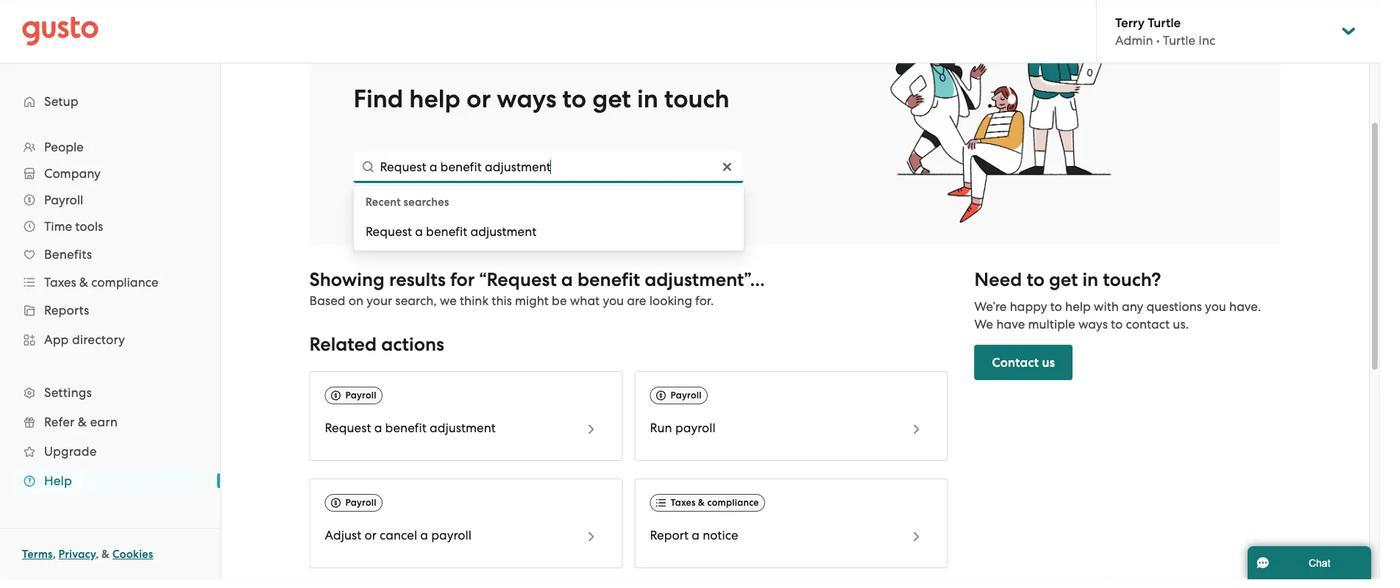 Task type: locate. For each thing, give the bounding box(es) containing it.
0 horizontal spatial compliance
[[91, 275, 159, 290]]

have
[[997, 317, 1026, 332]]

or
[[467, 84, 491, 114], [365, 529, 377, 543]]

1 horizontal spatial taxes & compliance
[[671, 498, 759, 509]]

ways
[[497, 84, 557, 114], [1079, 317, 1109, 332]]

adjust or cancel a payroll
[[325, 529, 472, 543]]

1 horizontal spatial in
[[1083, 269, 1099, 292]]

for.
[[696, 294, 714, 309]]

0 vertical spatial request a benefit adjustment
[[366, 225, 537, 239]]

to up for example: correct a payroll, manage state taxes, etc. field
[[563, 84, 587, 114]]

chat button
[[1248, 547, 1372, 581]]

terms link
[[22, 548, 53, 562]]

"...
[[745, 269, 766, 292]]

& up report a notice
[[698, 498, 705, 509]]

For example: correct a payroll, manage state taxes, etc. field
[[354, 151, 744, 183]]

1 horizontal spatial ,
[[96, 548, 99, 562]]

run payroll
[[650, 421, 716, 436]]

0 horizontal spatial payroll
[[432, 529, 472, 543]]

payroll up adjust
[[346, 498, 377, 509]]

in
[[637, 84, 659, 114], [1083, 269, 1099, 292]]

0 vertical spatial compliance
[[91, 275, 159, 290]]

taxes & compliance down benefits link
[[44, 275, 159, 290]]

payroll down related actions
[[346, 390, 377, 402]]

taxes & compliance button
[[15, 269, 205, 296]]

you inside showing results for " request a benefit adjustment "... based on your search, we think this might be what you are looking for.
[[603, 294, 624, 309]]

inc
[[1199, 33, 1216, 48]]

help inside we're happy to help with any questions you have. we have multiple ways to contact us.
[[1066, 300, 1091, 314]]

1 vertical spatial in
[[1083, 269, 1099, 292]]

payroll right run
[[676, 421, 716, 436]]

app directory
[[44, 333, 125, 347]]

1 vertical spatial help
[[1066, 300, 1091, 314]]

taxes & compliance up the notice
[[671, 498, 759, 509]]

1 vertical spatial turtle
[[1164, 33, 1196, 48]]

payroll inside dropdown button
[[44, 193, 83, 208]]

0 vertical spatial ways
[[497, 84, 557, 114]]

report
[[650, 529, 689, 543]]

0 vertical spatial payroll
[[676, 421, 716, 436]]

earn
[[90, 415, 118, 430]]

list containing people
[[0, 134, 220, 496]]

1 vertical spatial payroll
[[432, 529, 472, 543]]

settings
[[44, 386, 92, 400]]

help
[[410, 84, 461, 114], [1066, 300, 1091, 314]]

list
[[0, 134, 220, 496]]

0 vertical spatial benefit
[[426, 225, 468, 239]]

0 horizontal spatial in
[[637, 84, 659, 114]]

0 vertical spatial request
[[366, 225, 412, 239]]

1 vertical spatial or
[[365, 529, 377, 543]]

2 vertical spatial benefit
[[385, 421, 427, 436]]

0 vertical spatial get
[[593, 84, 631, 114]]

1 horizontal spatial you
[[1206, 300, 1227, 314]]

•
[[1157, 33, 1161, 48]]

0 vertical spatial or
[[467, 84, 491, 114]]

terms , privacy , & cookies
[[22, 548, 153, 562]]

be
[[552, 294, 567, 309]]

cookies
[[112, 548, 153, 562]]

gusto navigation element
[[0, 63, 220, 520]]

1 horizontal spatial ways
[[1079, 317, 1109, 332]]

we
[[975, 317, 994, 332]]

payroll right cancel
[[432, 529, 472, 543]]

help right 'find'
[[410, 84, 461, 114]]

payroll for request a benefit adjustment
[[346, 390, 377, 402]]

on
[[349, 294, 364, 309]]

taxes & compliance
[[44, 275, 159, 290], [671, 498, 759, 509]]

benefit inside request a benefit adjustment button
[[426, 225, 468, 239]]

1 vertical spatial taxes
[[671, 498, 696, 509]]

& inside dropdown button
[[79, 275, 88, 290]]

0 vertical spatial taxes & compliance
[[44, 275, 159, 290]]

1 , from the left
[[53, 548, 56, 562]]

touch?
[[1104, 269, 1162, 292]]

reports
[[44, 303, 89, 318]]

, left 'privacy' link
[[53, 548, 56, 562]]

time tools
[[44, 219, 103, 234]]

compliance inside dropdown button
[[91, 275, 159, 290]]

1 horizontal spatial help
[[1066, 300, 1091, 314]]

payroll up time
[[44, 193, 83, 208]]

1 horizontal spatial or
[[467, 84, 491, 114]]

upgrade
[[44, 445, 97, 459]]

compliance down benefits link
[[91, 275, 159, 290]]

0 horizontal spatial ,
[[53, 548, 56, 562]]

0 vertical spatial adjustment
[[471, 225, 537, 239]]

2 vertical spatial adjustment
[[430, 421, 496, 436]]

taxes up the reports
[[44, 275, 76, 290]]

help link
[[15, 468, 205, 495]]

upgrade link
[[15, 439, 205, 465]]

company button
[[15, 160, 205, 187]]

& inside 'link'
[[78, 415, 87, 430]]

a
[[415, 225, 423, 239], [562, 269, 573, 292], [374, 421, 382, 436], [421, 529, 428, 543], [692, 529, 700, 543]]

you
[[603, 294, 624, 309], [1206, 300, 1227, 314]]

& down benefits
[[79, 275, 88, 290]]

adjustment
[[471, 225, 537, 239], [645, 269, 745, 292], [430, 421, 496, 436]]

1 vertical spatial request
[[487, 269, 557, 292]]

payroll for run payroll
[[671, 390, 702, 402]]

&
[[79, 275, 88, 290], [78, 415, 87, 430], [698, 498, 705, 509], [102, 548, 110, 562]]

compliance up the notice
[[708, 498, 759, 509]]

search,
[[396, 294, 437, 309]]

help left with
[[1066, 300, 1091, 314]]

turtle right •
[[1164, 33, 1196, 48]]

1 vertical spatial get
[[1050, 269, 1079, 292]]

0 horizontal spatial taxes & compliance
[[44, 275, 159, 290]]

turtle up •
[[1148, 15, 1182, 30]]

app
[[44, 333, 69, 347]]

& left cookies at the bottom
[[102, 548, 110, 562]]

compliance
[[91, 275, 159, 290], [708, 498, 759, 509]]

0 horizontal spatial get
[[593, 84, 631, 114]]

, left cookies at the bottom
[[96, 548, 99, 562]]

request inside button
[[366, 225, 412, 239]]

payroll up run payroll
[[671, 390, 702, 402]]

benefit
[[426, 225, 468, 239], [578, 269, 640, 292], [385, 421, 427, 436]]

1 vertical spatial adjustment
[[645, 269, 745, 292]]

terms
[[22, 548, 53, 562]]

ways down with
[[1079, 317, 1109, 332]]

app directory link
[[15, 327, 205, 353]]

to
[[563, 84, 587, 114], [1027, 269, 1045, 292], [1051, 300, 1063, 314], [1112, 317, 1124, 332]]

payroll
[[44, 193, 83, 208], [346, 390, 377, 402], [671, 390, 702, 402], [346, 498, 377, 509]]

payroll for adjust or cancel a payroll
[[346, 498, 377, 509]]

refer & earn
[[44, 415, 118, 430]]

0 vertical spatial help
[[410, 84, 461, 114]]

any
[[1123, 300, 1144, 314]]

contact us
[[993, 355, 1056, 370]]

0 vertical spatial taxes
[[44, 275, 76, 290]]

in up with
[[1083, 269, 1099, 292]]

taxes up report a notice
[[671, 498, 696, 509]]

have.
[[1230, 300, 1262, 314]]

0 horizontal spatial you
[[603, 294, 624, 309]]

ways up for example: correct a payroll, manage state taxes, etc. field
[[497, 84, 557, 114]]

in left touch
[[637, 84, 659, 114]]

adjustment inside showing results for " request a benefit adjustment "... based on your search, we think this might be what you are looking for.
[[645, 269, 745, 292]]

request a benefit adjustment button
[[354, 216, 744, 248]]

this
[[492, 294, 512, 309]]

based
[[310, 294, 346, 309]]

benefits link
[[15, 241, 205, 268]]

1 vertical spatial compliance
[[708, 498, 759, 509]]

payroll
[[676, 421, 716, 436], [432, 529, 472, 543]]

1 vertical spatial benefit
[[578, 269, 640, 292]]

you left are
[[603, 294, 624, 309]]

0 horizontal spatial taxes
[[44, 275, 76, 290]]

we're happy to help with any questions you have. we have multiple ways to contact us.
[[975, 300, 1262, 332]]

1 vertical spatial ways
[[1079, 317, 1109, 332]]

2 , from the left
[[96, 548, 99, 562]]

you left have.
[[1206, 300, 1227, 314]]

request
[[366, 225, 412, 239], [487, 269, 557, 292], [325, 421, 371, 436]]

& left earn
[[78, 415, 87, 430]]

admin
[[1116, 33, 1154, 48]]

refer
[[44, 415, 75, 430]]

need to get in touch?
[[975, 269, 1162, 292]]

are
[[627, 294, 647, 309]]

0 horizontal spatial help
[[410, 84, 461, 114]]

report a notice
[[650, 529, 739, 543]]

taxes
[[44, 275, 76, 290], [671, 498, 696, 509]]

adjust
[[325, 529, 362, 543]]

,
[[53, 548, 56, 562], [96, 548, 99, 562]]

recent
[[366, 196, 401, 209]]



Task type: vqa. For each thing, say whether or not it's contained in the screenshot.
touch
yes



Task type: describe. For each thing, give the bounding box(es) containing it.
cancel
[[380, 529, 417, 543]]

tools
[[75, 219, 103, 234]]

0 horizontal spatial or
[[365, 529, 377, 543]]

a inside showing results for " request a benefit adjustment "... based on your search, we think this might be what you are looking for.
[[562, 269, 573, 292]]

run
[[650, 421, 673, 436]]

people button
[[15, 134, 205, 160]]

related
[[310, 334, 377, 356]]

happy
[[1010, 300, 1048, 314]]

results
[[389, 269, 446, 292]]

1 horizontal spatial taxes
[[671, 498, 696, 509]]

payroll button
[[15, 187, 205, 213]]

recent searches
[[366, 196, 449, 209]]

settings link
[[15, 380, 205, 406]]

think
[[460, 294, 489, 309]]

related actions
[[310, 334, 445, 356]]

showing results for " request a benefit adjustment "... based on your search, we think this might be what you are looking for.
[[310, 269, 766, 309]]

recent searches group
[[354, 189, 744, 248]]

find
[[354, 84, 404, 114]]

to up multiple
[[1051, 300, 1063, 314]]

terry
[[1116, 15, 1145, 30]]

1 horizontal spatial compliance
[[708, 498, 759, 509]]

contact us button
[[975, 345, 1073, 381]]

contact
[[993, 355, 1040, 370]]

to down with
[[1112, 317, 1124, 332]]

benefits
[[44, 247, 92, 262]]

notice
[[703, 529, 739, 543]]

home image
[[22, 17, 99, 46]]

1 horizontal spatial get
[[1050, 269, 1079, 292]]

0 vertical spatial turtle
[[1148, 15, 1182, 30]]

your
[[367, 294, 392, 309]]

privacy link
[[59, 548, 96, 562]]

a inside button
[[415, 225, 423, 239]]

need
[[975, 269, 1023, 292]]

setup
[[44, 94, 79, 109]]

multiple
[[1029, 317, 1076, 332]]

you inside we're happy to help with any questions you have. we have multiple ways to contact us.
[[1206, 300, 1227, 314]]

to up happy
[[1027, 269, 1045, 292]]

contact
[[1127, 317, 1171, 332]]

might
[[515, 294, 549, 309]]

for
[[450, 269, 475, 292]]

what
[[570, 294, 600, 309]]

we
[[440, 294, 457, 309]]

looking
[[650, 294, 693, 309]]

0 horizontal spatial ways
[[497, 84, 557, 114]]

touch
[[665, 84, 730, 114]]

1 horizontal spatial payroll
[[676, 421, 716, 436]]

taxes inside dropdown button
[[44, 275, 76, 290]]

searches
[[404, 196, 449, 209]]

chat
[[1310, 558, 1331, 569]]

taxes & compliance inside taxes & compliance dropdown button
[[44, 275, 159, 290]]

actions
[[381, 334, 445, 356]]

0 vertical spatial in
[[637, 84, 659, 114]]

us.
[[1174, 317, 1190, 332]]

with
[[1095, 300, 1120, 314]]

terry turtle admin • turtle inc
[[1116, 15, 1216, 48]]

1 vertical spatial request a benefit adjustment
[[325, 421, 496, 436]]

"
[[480, 269, 487, 292]]

time tools button
[[15, 213, 205, 240]]

privacy
[[59, 548, 96, 562]]

questions
[[1147, 300, 1203, 314]]

time
[[44, 219, 72, 234]]

2 vertical spatial request
[[325, 421, 371, 436]]

showing
[[310, 269, 385, 292]]

company
[[44, 166, 101, 181]]

refer & earn link
[[15, 409, 205, 436]]

benefit inside showing results for " request a benefit adjustment "... based on your search, we think this might be what you are looking for.
[[578, 269, 640, 292]]

adjustment inside button
[[471, 225, 537, 239]]

reports link
[[15, 297, 205, 324]]

find help or ways to get in touch
[[354, 84, 730, 114]]

directory
[[72, 333, 125, 347]]

request a benefit adjustment inside button
[[366, 225, 537, 239]]

we're
[[975, 300, 1007, 314]]

help
[[44, 474, 72, 489]]

request inside showing results for " request a benefit adjustment "... based on your search, we think this might be what you are looking for.
[[487, 269, 557, 292]]

people
[[44, 140, 84, 155]]

setup link
[[15, 88, 205, 115]]

1 vertical spatial taxes & compliance
[[671, 498, 759, 509]]

cookies button
[[112, 546, 153, 564]]

ways inside we're happy to help with any questions you have. we have multiple ways to contact us.
[[1079, 317, 1109, 332]]

us
[[1043, 355, 1056, 370]]



